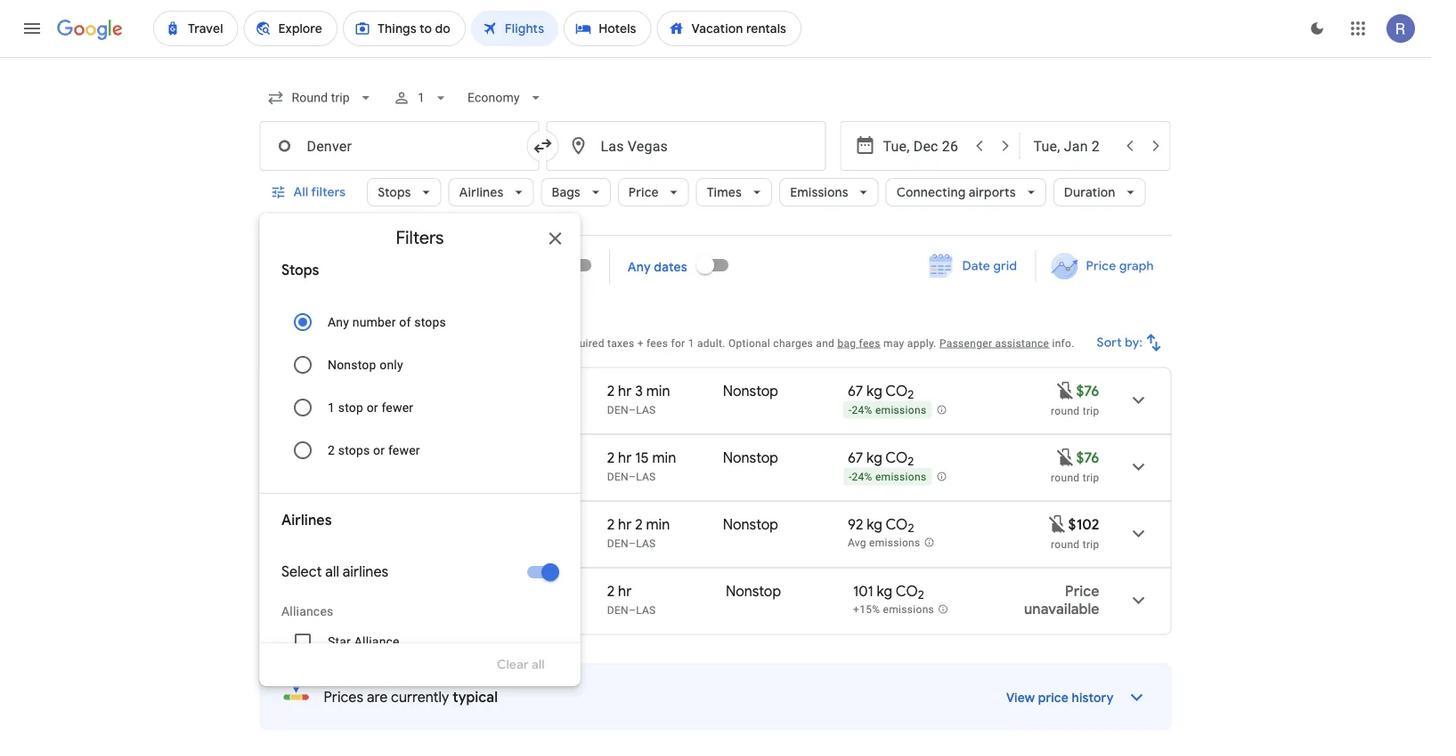 Task type: locate. For each thing, give the bounding box(es) containing it.
min inside 2 hr 3 min den – las
[[646, 382, 670, 400]]

2 den from the top
[[607, 471, 629, 483]]

co down may
[[886, 382, 908, 400]]

hr down 2 hr 15 min den – las
[[618, 516, 632, 534]]

0 vertical spatial stops
[[414, 315, 446, 330]]

– left 11:29 pm
[[403, 449, 412, 467]]

las inside 2 hr 3 min den – las
[[636, 404, 656, 417]]

– inside 2 hr 2 min den – las
[[629, 538, 636, 550]]

0 vertical spatial trip
[[1083, 405, 1100, 417]]

– inside 2 hr 3 min den – las
[[629, 404, 636, 417]]

airlines up select
[[281, 512, 331, 530]]

den for 2 hr 3 min
[[607, 404, 629, 417]]

grid
[[994, 258, 1018, 274]]

sort
[[1097, 335, 1123, 351]]

0 vertical spatial 67
[[848, 382, 864, 400]]

stops up 'convenience' on the left
[[414, 315, 446, 330]]

1 inside stops option group
[[327, 400, 335, 415]]

co up avg emissions
[[886, 516, 908, 534]]

2 inside 2 hr 3 min den – las
[[607, 382, 615, 400]]

0 horizontal spatial price
[[348, 337, 373, 350]]

round down this price for this flight doesn't include overhead bin access. if you need a carry-on bag, use the bags filter to update prices. icon
[[1051, 405, 1080, 417]]

all filters button
[[260, 171, 360, 214]]

star alliance
[[327, 635, 399, 649]]

fewer for 2 stops or fewer
[[388, 443, 420, 458]]

den
[[607, 404, 629, 417], [607, 471, 629, 483], [607, 538, 629, 550], [607, 604, 629, 617]]

1
[[418, 90, 425, 105], [688, 337, 695, 350], [327, 400, 335, 415]]

1 trip from the top
[[1083, 405, 1100, 417]]

0 vertical spatial 76 us dollars text field
[[1077, 382, 1100, 400]]

3 round from the top
[[1051, 539, 1080, 551]]

2 vertical spatial round
[[1051, 539, 1080, 551]]

1 vertical spatial stops
[[338, 443, 370, 458]]

den down total duration 2 hr 15 min. element
[[607, 471, 629, 483]]

hr inside 2 hr 2 min den – las
[[618, 516, 632, 534]]

total duration 2 hr 3 min. element
[[607, 382, 723, 403]]

– for 2 hr 3 min
[[629, 404, 636, 417]]

kg
[[867, 382, 883, 400], [867, 449, 883, 467], [867, 516, 883, 534], [877, 583, 893, 601]]

1 vertical spatial min
[[653, 449, 677, 467]]

-24% emissions for 2 hr 3 min
[[849, 405, 927, 417]]

2
[[607, 382, 615, 400], [908, 388, 914, 403], [327, 443, 335, 458], [607, 449, 615, 467], [908, 455, 914, 470], [607, 516, 615, 534], [635, 516, 643, 534], [908, 521, 915, 537], [607, 583, 615, 601], [918, 588, 925, 603]]

kg for 2 hr
[[877, 583, 893, 601]]

– inside 2 hr 15 min den – las
[[629, 471, 636, 483]]

or for stops
[[373, 443, 385, 458]]

kg down bag fees button
[[867, 382, 883, 400]]

0 vertical spatial round trip
[[1051, 405, 1100, 417]]

76 us dollars text field left flight details. leaves denver international airport at 10:14 pm on tuesday, december 26 and arrives at harry reid international airport at 11:29 pm on tuesday, december 26. icon
[[1077, 449, 1100, 467]]

1 vertical spatial -24% emissions
[[849, 471, 927, 484]]

0 vertical spatial or
[[366, 400, 378, 415]]

trip for 2 hr 3 min
[[1083, 405, 1100, 417]]

-24% emissions down may
[[849, 405, 927, 417]]

2 round from the top
[[1051, 472, 1080, 484]]

None field
[[260, 82, 382, 114], [460, 82, 552, 114], [260, 82, 382, 114], [460, 82, 552, 114]]

$76
[[1077, 382, 1100, 400], [1077, 449, 1100, 467]]

1 las from the top
[[636, 404, 656, 417]]

- down bag
[[849, 405, 852, 417]]

– down 15
[[629, 471, 636, 483]]

ranked based on price and convenience
[[260, 337, 460, 350]]

4 hr from the top
[[618, 583, 632, 601]]

None text field
[[260, 121, 539, 171], [547, 121, 826, 171], [260, 121, 539, 171], [547, 121, 826, 171]]

kg for 2 hr 15 min
[[867, 449, 883, 467]]

0 horizontal spatial any
[[327, 315, 349, 330]]

1 inside the best departing flights main content
[[688, 337, 695, 350]]

1 vertical spatial prices
[[324, 689, 364, 707]]

price inside price unavailable
[[1066, 583, 1100, 601]]

and down any number of stops
[[376, 337, 395, 350]]

co for 2 hr 3 min
[[886, 382, 908, 400]]

-
[[849, 405, 852, 417], [849, 471, 852, 484]]

2 - from the top
[[849, 471, 852, 484]]

this price for this flight doesn't include overhead bin access. if you need a carry-on bag, use the bags filter to update prices. image down this price for this flight doesn't include overhead bin access. if you need a carry-on bag, use the bags filter to update prices. icon
[[1055, 447, 1077, 468]]

67
[[848, 382, 864, 400], [848, 449, 864, 467]]

1 hr from the top
[[618, 382, 632, 400]]

emissions
[[790, 184, 849, 200]]

taxes
[[608, 337, 635, 350]]

0 vertical spatial 24%
[[852, 405, 873, 417]]

24% up 92
[[852, 471, 873, 484]]

0 horizontal spatial 1
[[327, 400, 335, 415]]

min right 15
[[653, 449, 677, 467]]

min inside 2 hr 2 min den – las
[[646, 516, 670, 534]]

3 den from the top
[[607, 538, 629, 550]]

1 76 us dollars text field from the top
[[1077, 382, 1100, 400]]

hr
[[618, 382, 632, 400], [618, 449, 632, 467], [618, 516, 632, 534], [618, 583, 632, 601]]

0 vertical spatial 1
[[418, 90, 425, 105]]

track
[[290, 260, 323, 276]]

filters
[[311, 184, 346, 200]]

2 inside 92 kg co 2
[[908, 521, 915, 537]]

1 horizontal spatial fees
[[859, 337, 881, 350]]

0 horizontal spatial and
[[376, 337, 395, 350]]

2 -24% emissions from the top
[[849, 471, 927, 484]]

76 us dollars text field for 2 hr 3 min
[[1077, 382, 1100, 400]]

fewer for 1 stop or fewer
[[381, 400, 413, 415]]

hr inside 2 hr den – las
[[618, 583, 632, 601]]

– for 2 hr 2 min
[[629, 538, 636, 550]]

best
[[260, 310, 297, 333]]

any left dates
[[628, 260, 651, 276]]

prices left include
[[490, 337, 522, 350]]

1 - from the top
[[849, 405, 852, 417]]

$102
[[1069, 516, 1100, 534]]

round trip down this price for this flight doesn't include overhead bin access. if you need a carry-on bag, use the bags filter to update prices. icon
[[1051, 405, 1100, 417]]

round up $102 text box
[[1051, 472, 1080, 484]]

1 vertical spatial this price for this flight doesn't include overhead bin access. if you need a carry-on bag, use the bags filter to update prices. image
[[1047, 514, 1069, 535]]

alliances
[[281, 604, 333, 619]]

co inside 92 kg co 2
[[886, 516, 908, 534]]

den down total duration 2 hr. "element"
[[607, 604, 629, 617]]

1 vertical spatial 1
[[688, 337, 695, 350]]

2 24% from the top
[[852, 471, 873, 484]]

3 round trip from the top
[[1051, 539, 1100, 551]]

2 vertical spatial round trip
[[1051, 539, 1100, 551]]

2 vertical spatial min
[[646, 516, 670, 534]]

– down total duration 2 hr. "element"
[[629, 604, 636, 617]]

any for any dates
[[628, 260, 651, 276]]

1 24% from the top
[[852, 405, 873, 417]]

1 den from the top
[[607, 404, 629, 417]]

0 vertical spatial price
[[629, 184, 659, 200]]

trip left flight details. leaves denver international airport at 7:58 pm on tuesday, december 26 and arrives at harry reid international airport at 9:01 pm on tuesday, december 26. image
[[1083, 405, 1100, 417]]

4 den from the top
[[607, 604, 629, 617]]

0 vertical spatial airlines
[[459, 184, 504, 200]]

1 inside popup button
[[418, 90, 425, 105]]

den down total duration 2 hr 3 min. element
[[607, 404, 629, 417]]

trip down $102
[[1083, 539, 1100, 551]]

airlines button
[[449, 171, 534, 214]]

price
[[348, 337, 373, 350], [1039, 691, 1069, 707]]

round
[[1051, 405, 1080, 417], [1051, 472, 1080, 484], [1051, 539, 1080, 551]]

1 vertical spatial price
[[1086, 258, 1117, 274]]

or for stop
[[366, 400, 378, 415]]

nonstop inside stops option group
[[327, 358, 376, 372]]

24% down bag fees button
[[852, 405, 873, 417]]

and left bag
[[816, 337, 835, 350]]

1 horizontal spatial airlines
[[459, 184, 504, 200]]

1 $76 from the top
[[1077, 382, 1100, 400]]

1 vertical spatial round trip
[[1051, 472, 1100, 484]]

3 las from the top
[[636, 538, 656, 550]]

Departure time: 10:45 AM. text field
[[343, 583, 403, 601]]

0 vertical spatial min
[[646, 382, 670, 400]]

– down total duration 2 hr 2 min. element
[[629, 538, 636, 550]]

price inside button
[[1086, 258, 1117, 274]]

0 vertical spatial round
[[1051, 405, 1080, 417]]

1 67 kg co 2 from the top
[[848, 382, 914, 403]]

nonstop only
[[327, 358, 403, 372]]

–
[[629, 404, 636, 417], [403, 449, 412, 467], [629, 471, 636, 483], [629, 538, 636, 550], [629, 604, 636, 617]]

0 vertical spatial fewer
[[381, 400, 413, 415]]

loading results progress bar
[[0, 57, 1432, 61]]

min down 2 hr 15 min den – las
[[646, 516, 670, 534]]

stop
[[338, 400, 363, 415]]

2 horizontal spatial 1
[[688, 337, 695, 350]]

stops option group
[[281, 301, 559, 472]]

1 vertical spatial $76
[[1077, 449, 1100, 467]]

round trip up $102 text box
[[1051, 472, 1100, 484]]

1 stop or fewer
[[327, 400, 413, 415]]

24% for 2 hr 3 min
[[852, 405, 873, 417]]

las for 2
[[636, 538, 656, 550]]

2 hr from the top
[[618, 449, 632, 467]]

den inside 2 hr 3 min den – las
[[607, 404, 629, 417]]

fees right +
[[647, 337, 668, 350]]

0 vertical spatial stops
[[378, 184, 411, 200]]

67 kg co 2 for 2 hr 3 min
[[848, 382, 914, 403]]

1 vertical spatial trip
[[1083, 472, 1100, 484]]

trip for 2 hr 2 min
[[1083, 539, 1100, 551]]

price right bags popup button on the left of page
[[629, 184, 659, 200]]

den down total duration 2 hr 2 min. element
[[607, 538, 629, 550]]

1 vertical spatial 76 us dollars text field
[[1077, 449, 1100, 467]]

2 76 us dollars text field from the top
[[1077, 449, 1100, 467]]

1 vertical spatial 24%
[[852, 471, 873, 484]]

price for price unavailable
[[1066, 583, 1100, 601]]

0 vertical spatial $76
[[1077, 382, 1100, 400]]

duration button
[[1054, 171, 1146, 214]]

round for 2 hr 3 min
[[1051, 405, 1080, 417]]

price right on
[[348, 337, 373, 350]]

fees right bag
[[859, 337, 881, 350]]

0 vertical spatial this price for this flight doesn't include overhead bin access. if you need a carry-on bag, use the bags filter to update prices. image
[[1055, 447, 1077, 468]]

4 las from the top
[[636, 604, 656, 617]]

67 up 92
[[848, 449, 864, 467]]

required
[[564, 337, 605, 350]]

trip up $102 text box
[[1083, 472, 1100, 484]]

trip
[[1083, 405, 1100, 417], [1083, 472, 1100, 484], [1083, 539, 1100, 551]]

any inside stops option group
[[327, 315, 349, 330]]

0 horizontal spatial airlines
[[281, 512, 331, 530]]

+15% emissions
[[854, 604, 935, 617]]

this price for this flight doesn't include overhead bin access. if you need a carry-on bag, use the bags filter to update prices. image for $102
[[1047, 514, 1069, 535]]

prices for prices include required taxes + fees for 1 adult. optional charges and bag fees may apply. passenger assistance
[[490, 337, 522, 350]]

stops up filters
[[378, 184, 411, 200]]

2 trip from the top
[[1083, 472, 1100, 484]]

2 vertical spatial price
[[1066, 583, 1100, 601]]

kg for 2 hr 2 min
[[867, 516, 883, 534]]

0 vertical spatial prices
[[490, 337, 522, 350]]

1 67 from the top
[[848, 382, 864, 400]]

hr down 2 hr 2 min den – las
[[618, 583, 632, 601]]

kg right 92
[[867, 516, 883, 534]]

1 -24% emissions from the top
[[849, 405, 927, 417]]

None search field
[[260, 77, 1172, 736]]

min for 2 hr 15 min
[[653, 449, 677, 467]]

1 horizontal spatial stops
[[378, 184, 411, 200]]

1 vertical spatial -
[[849, 471, 852, 484]]

2 hr 2 min den – las
[[607, 516, 670, 550]]

den for 2 hr 15 min
[[607, 471, 629, 483]]

all
[[325, 564, 339, 582]]

prices left are
[[324, 689, 364, 707]]

$76 for 2 hr 3 min
[[1077, 382, 1100, 400]]

las down 3
[[636, 404, 656, 417]]

ranked
[[260, 337, 297, 350]]

0 vertical spatial price
[[348, 337, 373, 350]]

2 inside 2 hr den – las
[[607, 583, 615, 601]]

1 horizontal spatial prices
[[490, 337, 522, 350]]

bag fees button
[[838, 337, 881, 350]]

2 $76 from the top
[[1077, 449, 1100, 467]]

nonstop flight. element
[[723, 382, 779, 403], [723, 449, 779, 470], [723, 516, 779, 537], [726, 583, 781, 604]]

0 horizontal spatial stops
[[281, 261, 319, 280]]

1 vertical spatial fewer
[[388, 443, 420, 458]]

any up on
[[327, 315, 349, 330]]

-24% emissions up 92 kg co 2
[[849, 471, 927, 484]]

den for 2 hr 2 min
[[607, 538, 629, 550]]

kg up +15% emissions
[[877, 583, 893, 601]]

flight details. leaves denver international airport at 7:58 pm on tuesday, december 26 and arrives at harry reid international airport at 9:01 pm on tuesday, december 26. image
[[1118, 379, 1160, 422]]

find the best price region
[[260, 244, 1172, 297]]

76 us dollars text field left flight details. leaves denver international airport at 7:58 pm on tuesday, december 26 and arrives at harry reid international airport at 9:01 pm on tuesday, december 26. image
[[1077, 382, 1100, 400]]

stops
[[378, 184, 411, 200], [281, 261, 319, 280]]

2 inside 2 hr 15 min den – las
[[607, 449, 615, 467]]

2 vertical spatial trip
[[1083, 539, 1100, 551]]

flight details. leaves denver international airport at 11:47 am on tuesday, december 26 and arrives at harry reid international airport at 12:49 pm on tuesday, december 26. image
[[1118, 513, 1160, 555]]

1 vertical spatial 67 kg co 2
[[848, 449, 914, 470]]

kg up 92 kg co 2
[[867, 449, 883, 467]]

star
[[327, 635, 351, 649]]

round trip for 2 hr 2 min
[[1051, 539, 1100, 551]]

hr left 15
[[618, 449, 632, 467]]

airlines inside popup button
[[459, 184, 504, 200]]

1 vertical spatial round
[[1051, 472, 1080, 484]]

$76 left flight details. leaves denver international airport at 10:14 pm on tuesday, december 26 and arrives at harry reid international airport at 11:29 pm on tuesday, december 26. icon
[[1077, 449, 1100, 467]]

67 kg co 2 down may
[[848, 382, 914, 403]]

las down 15
[[636, 471, 656, 483]]

connecting
[[897, 184, 966, 200]]

2 las from the top
[[636, 471, 656, 483]]

hr inside 2 hr 3 min den – las
[[618, 382, 632, 400]]

nonstop flight. element for 2 hr 2 min
[[723, 516, 779, 537]]

1 round from the top
[[1051, 405, 1080, 417]]

prices are currently typical
[[324, 689, 498, 707]]

min right 3
[[646, 382, 670, 400]]

den inside 2 hr 15 min den – las
[[607, 471, 629, 483]]

nonstop flight. element for 2 hr 3 min
[[723, 382, 779, 403]]

1 vertical spatial any
[[327, 315, 349, 330]]

stops left prices
[[281, 261, 319, 280]]

min inside 2 hr 15 min den – las
[[653, 449, 677, 467]]

and
[[376, 337, 395, 350], [816, 337, 835, 350]]

prices for prices are currently typical
[[324, 689, 364, 707]]

min for 2 hr 3 min
[[646, 382, 670, 400]]

price inside popup button
[[629, 184, 659, 200]]

hr for den
[[618, 583, 632, 601]]

hr inside 2 hr 15 min den – las
[[618, 449, 632, 467]]

2 67 from the top
[[848, 449, 864, 467]]

67 kg co 2 up 92 kg co 2
[[848, 449, 914, 470]]

min
[[646, 382, 670, 400], [653, 449, 677, 467], [646, 516, 670, 534]]

view
[[1007, 691, 1035, 707]]

1 horizontal spatial 1
[[418, 90, 425, 105]]

fees
[[647, 337, 668, 350], [859, 337, 881, 350]]

price graph button
[[1040, 250, 1168, 282]]

0 vertical spatial any
[[628, 260, 651, 276]]

1 horizontal spatial any
[[628, 260, 651, 276]]

departing
[[301, 310, 383, 333]]

den inside 2 hr den – las
[[607, 604, 629, 617]]

-24% emissions
[[849, 405, 927, 417], [849, 471, 927, 484]]

nonstop for 2 hr 3 min
[[723, 382, 779, 400]]

kg inside 92 kg co 2
[[867, 516, 883, 534]]

0 vertical spatial -24% emissions
[[849, 405, 927, 417]]

price
[[629, 184, 659, 200], [1086, 258, 1117, 274], [1066, 583, 1100, 601]]

0 vertical spatial -
[[849, 405, 852, 417]]

3 hr from the top
[[618, 516, 632, 534]]

0 horizontal spatial prices
[[324, 689, 364, 707]]

select
[[281, 564, 322, 582]]

2 hr den – las
[[607, 583, 656, 617]]

round trip down $102
[[1051, 539, 1100, 551]]

– down 3
[[629, 404, 636, 417]]

airlines right stops popup button
[[459, 184, 504, 200]]

2 round trip from the top
[[1051, 472, 1100, 484]]

las inside 2 hr 15 min den – las
[[636, 471, 656, 483]]

this price for this flight doesn't include overhead bin access. if you need a carry-on bag, use the bags filter to update prices. image
[[1055, 447, 1077, 468], [1047, 514, 1069, 535]]

las down total duration 2 hr. "element"
[[636, 604, 656, 617]]

2 67 kg co 2 from the top
[[848, 449, 914, 470]]

co up 92 kg co 2
[[886, 449, 908, 467]]

- up 92
[[849, 471, 852, 484]]

15
[[635, 449, 649, 467]]

las inside 2 hr 2 min den – las
[[636, 538, 656, 550]]

$76 for 2 hr 15 min
[[1077, 449, 1100, 467]]

hr left 3
[[618, 382, 632, 400]]

co inside 101 kg co 2
[[896, 583, 918, 601]]

-24% emissions for 2 hr 15 min
[[849, 471, 927, 484]]

or
[[366, 400, 378, 415], [373, 443, 385, 458]]

0 horizontal spatial fees
[[647, 337, 668, 350]]

1 round trip from the top
[[1051, 405, 1100, 417]]

this price for this flight doesn't include overhead bin access. if you need a carry-on bag, use the bags filter to update prices. image
[[1055, 380, 1077, 402]]

67 down bag fees button
[[848, 382, 864, 400]]

emissions down 101 kg co 2
[[883, 604, 935, 617]]

2 vertical spatial 1
[[327, 400, 335, 415]]

101
[[854, 583, 874, 601]]

10:14 pm
[[343, 449, 399, 467]]

total duration 2 hr 2 min. element
[[607, 516, 723, 537]]

1 and from the left
[[376, 337, 395, 350]]

Departure time: 10:14 PM. text field
[[343, 449, 399, 467]]

round trip
[[1051, 405, 1100, 417], [1051, 472, 1100, 484], [1051, 539, 1100, 551]]

1 horizontal spatial and
[[816, 337, 835, 350]]

1 horizontal spatial stops
[[414, 315, 446, 330]]

- for 2 hr 15 min
[[849, 471, 852, 484]]

nonstop
[[327, 358, 376, 372], [723, 382, 779, 400], [723, 449, 779, 467], [723, 516, 779, 534], [726, 583, 781, 601]]

round trip for 2 hr 3 min
[[1051, 405, 1100, 417]]

this price for this flight doesn't include overhead bin access. if you need a carry-on bag, use the bags filter to update prices. image up price unavailable
[[1047, 514, 1069, 535]]

76 US dollars text field
[[1077, 382, 1100, 400], [1077, 449, 1100, 467]]

any inside find the best price region
[[628, 260, 651, 276]]

co for 2 hr 15 min
[[886, 449, 908, 467]]

1 vertical spatial price
[[1039, 691, 1069, 707]]

$76 left flight details. leaves denver international airport at 7:58 pm on tuesday, december 26 and arrives at harry reid international airport at 9:01 pm on tuesday, december 26. image
[[1077, 382, 1100, 400]]

3 trip from the top
[[1083, 539, 1100, 551]]

of
[[399, 315, 411, 330]]

1 vertical spatial 67
[[848, 449, 864, 467]]

las down total duration 2 hr 2 min. element
[[636, 538, 656, 550]]

price left flight details. leaves denver international airport at 10:45 am on tuesday, december 26 and arrives at harry reid international airport at 11:45 am on tuesday, december 26. 'image'
[[1066, 583, 1100, 601]]

1 vertical spatial or
[[373, 443, 385, 458]]

price left the graph
[[1086, 258, 1117, 274]]

1 horizontal spatial price
[[1039, 691, 1069, 707]]

emissions button
[[780, 171, 879, 214]]

den inside 2 hr 2 min den – las
[[607, 538, 629, 550]]

2 fees from the left
[[859, 337, 881, 350]]

price right view on the bottom of the page
[[1039, 691, 1069, 707]]

track prices
[[290, 260, 363, 276]]

stops down the frontier
[[338, 443, 370, 458]]

round down $102
[[1051, 539, 1080, 551]]

prices
[[490, 337, 522, 350], [324, 689, 364, 707]]

0 vertical spatial 67 kg co 2
[[848, 382, 914, 403]]

0 horizontal spatial stops
[[338, 443, 370, 458]]

kg inside 101 kg co 2
[[877, 583, 893, 601]]

– for 2 hr 15 min
[[629, 471, 636, 483]]

any
[[628, 260, 651, 276], [327, 315, 349, 330]]

stops
[[414, 315, 446, 330], [338, 443, 370, 458]]

co up +15% emissions
[[896, 583, 918, 601]]



Task type: vqa. For each thing, say whether or not it's contained in the screenshot.
the middle 58-
no



Task type: describe. For each thing, give the bounding box(es) containing it.
convenience
[[397, 337, 460, 350]]

change appearance image
[[1296, 7, 1339, 50]]

1 vertical spatial stops
[[281, 261, 319, 280]]

nonstop for 2 hr 15 min
[[723, 449, 779, 467]]

1 for 1
[[418, 90, 425, 105]]

best departing flights main content
[[260, 244, 1172, 736]]

min for 2 hr 2 min
[[646, 516, 670, 534]]

by:
[[1126, 335, 1144, 351]]

3
[[635, 382, 643, 400]]

this price for this flight doesn't include overhead bin access. if you need a carry-on bag, use the bags filter to update prices. image for $76
[[1055, 447, 1077, 468]]

any dates
[[628, 260, 688, 276]]

- for 2 hr 3 min
[[849, 405, 852, 417]]

price for price
[[629, 184, 659, 200]]

+
[[638, 337, 644, 350]]

nonstop for 2 hr
[[726, 583, 781, 601]]

76 us dollars text field for 2 hr 15 min
[[1077, 449, 1100, 467]]

passenger assistance button
[[940, 337, 1050, 350]]

co for 2 hr 2 min
[[886, 516, 908, 534]]

Return text field
[[1034, 122, 1116, 170]]

kg for 2 hr 3 min
[[867, 382, 883, 400]]

sort by: button
[[1090, 322, 1172, 364]]

67 kg co 2 for 2 hr 15 min
[[848, 449, 914, 470]]

Departure text field
[[883, 122, 965, 170]]

101 kg co 2
[[854, 583, 925, 603]]

1 button
[[386, 77, 457, 119]]

102 US dollars text field
[[1069, 516, 1100, 534]]

any number of stops
[[327, 315, 446, 330]]

history
[[1072, 691, 1114, 707]]

1 for 1 stop or fewer
[[327, 400, 335, 415]]

connecting airports button
[[886, 171, 1047, 214]]

passenger
[[940, 337, 993, 350]]

assistance
[[996, 337, 1050, 350]]

92 kg co 2
[[848, 516, 915, 537]]

none search field containing filters
[[260, 77, 1172, 736]]

leaves denver international airport at 10:14 pm on tuesday, december 26 and arrives at harry reid international airport at 11:29 pm on tuesday, december 26. element
[[343, 449, 470, 467]]

las for 3
[[636, 404, 656, 417]]

11:29 pm
[[415, 449, 470, 467]]

alliance
[[354, 635, 399, 649]]

Arrival time: 11:29 PM. text field
[[415, 449, 470, 467]]

airports
[[969, 184, 1016, 200]]

all filters
[[294, 184, 346, 200]]

date grid
[[963, 258, 1018, 274]]

avg
[[848, 537, 867, 550]]

for
[[671, 337, 685, 350]]

sort by:
[[1097, 335, 1144, 351]]

price unavailable
[[1025, 583, 1100, 619]]

may
[[884, 337, 905, 350]]

times
[[707, 184, 742, 200]]

2 inside stops option group
[[327, 443, 335, 458]]

67 for 2 hr 3 min
[[848, 382, 864, 400]]

67 for 2 hr 15 min
[[848, 449, 864, 467]]

charges
[[774, 337, 813, 350]]

bag
[[838, 337, 856, 350]]

best departing flights
[[260, 310, 438, 333]]

include
[[525, 337, 561, 350]]

view price history
[[1007, 691, 1114, 707]]

2 hr 15 min den – las
[[607, 449, 677, 483]]

only
[[379, 358, 403, 372]]

round trip for 2 hr 15 min
[[1051, 472, 1100, 484]]

optional
[[729, 337, 771, 350]]

avg emissions
[[848, 537, 921, 550]]

flight details. leaves denver international airport at 10:45 am on tuesday, december 26 and arrives at harry reid international airport at 11:45 am on tuesday, december 26. image
[[1118, 580, 1160, 622]]

graph
[[1120, 258, 1154, 274]]

flights
[[386, 310, 438, 333]]

dates
[[654, 260, 688, 276]]

stops button
[[367, 171, 442, 214]]

apply.
[[908, 337, 937, 350]]

based
[[300, 337, 330, 350]]

select all airlines
[[281, 564, 388, 582]]

times button
[[696, 171, 773, 214]]

any for any number of stops
[[327, 315, 349, 330]]

emissions down 92 kg co 2
[[870, 537, 921, 550]]

swap origin and destination. image
[[532, 135, 554, 157]]

main menu image
[[21, 18, 43, 39]]

bags button
[[541, 171, 611, 214]]

are
[[367, 689, 388, 707]]

nonstop flight. element for 2 hr
[[726, 583, 781, 604]]

date
[[963, 258, 991, 274]]

number
[[352, 315, 396, 330]]

unavailable
[[1025, 600, 1100, 619]]

adult.
[[698, 337, 726, 350]]

typical
[[453, 689, 498, 707]]

co for 2 hr
[[896, 583, 918, 601]]

24% for 2 hr 15 min
[[852, 471, 873, 484]]

round for 2 hr 2 min
[[1051, 539, 1080, 551]]

nonstop for 2 hr 2 min
[[723, 516, 779, 534]]

las inside 2 hr den – las
[[636, 604, 656, 617]]

2 and from the left
[[816, 337, 835, 350]]

las for 15
[[636, 471, 656, 483]]

filters
[[396, 226, 444, 249]]

92
[[848, 516, 864, 534]]

bags
[[552, 184, 581, 200]]

date grid button
[[916, 250, 1032, 282]]

total duration 2 hr. element
[[607, 583, 726, 604]]

all
[[294, 184, 309, 200]]

close dialog image
[[545, 228, 566, 249]]

10:14 pm – 11:29 pm
[[343, 449, 470, 467]]

prices
[[326, 260, 363, 276]]

price for price graph
[[1086, 258, 1117, 274]]

emissions down may
[[876, 405, 927, 417]]

frontier
[[343, 404, 381, 417]]

hr for 15
[[618, 449, 632, 467]]

trip for 2 hr 15 min
[[1083, 472, 1100, 484]]

flight details. leaves denver international airport at 10:14 pm on tuesday, december 26 and arrives at harry reid international airport at 11:29 pm on tuesday, december 26. image
[[1118, 446, 1160, 489]]

emissions up 92 kg co 2
[[876, 471, 927, 484]]

2 hr 3 min den – las
[[607, 382, 670, 417]]

2 stops or fewer
[[327, 443, 420, 458]]

total duration 2 hr 15 min. element
[[607, 449, 723, 470]]

round for 2 hr 15 min
[[1051, 472, 1080, 484]]

stops inside popup button
[[378, 184, 411, 200]]

duration
[[1065, 184, 1116, 200]]

2 inside 101 kg co 2
[[918, 588, 925, 603]]

on
[[333, 337, 345, 350]]

+15%
[[854, 604, 881, 617]]

price graph
[[1086, 258, 1154, 274]]

nonstop flight. element for 2 hr 15 min
[[723, 449, 779, 470]]

– inside 2 hr den – las
[[629, 604, 636, 617]]

view price history image
[[1116, 677, 1159, 719]]

1 vertical spatial airlines
[[281, 512, 331, 530]]

connecting airports
[[897, 184, 1016, 200]]

10:45 am
[[343, 583, 403, 601]]

1 fees from the left
[[647, 337, 668, 350]]

prices include required taxes + fees for 1 adult. optional charges and bag fees may apply. passenger assistance
[[490, 337, 1050, 350]]

airlines
[[342, 564, 388, 582]]

hr for 2
[[618, 516, 632, 534]]

hr for 3
[[618, 382, 632, 400]]

price button
[[618, 171, 689, 214]]



